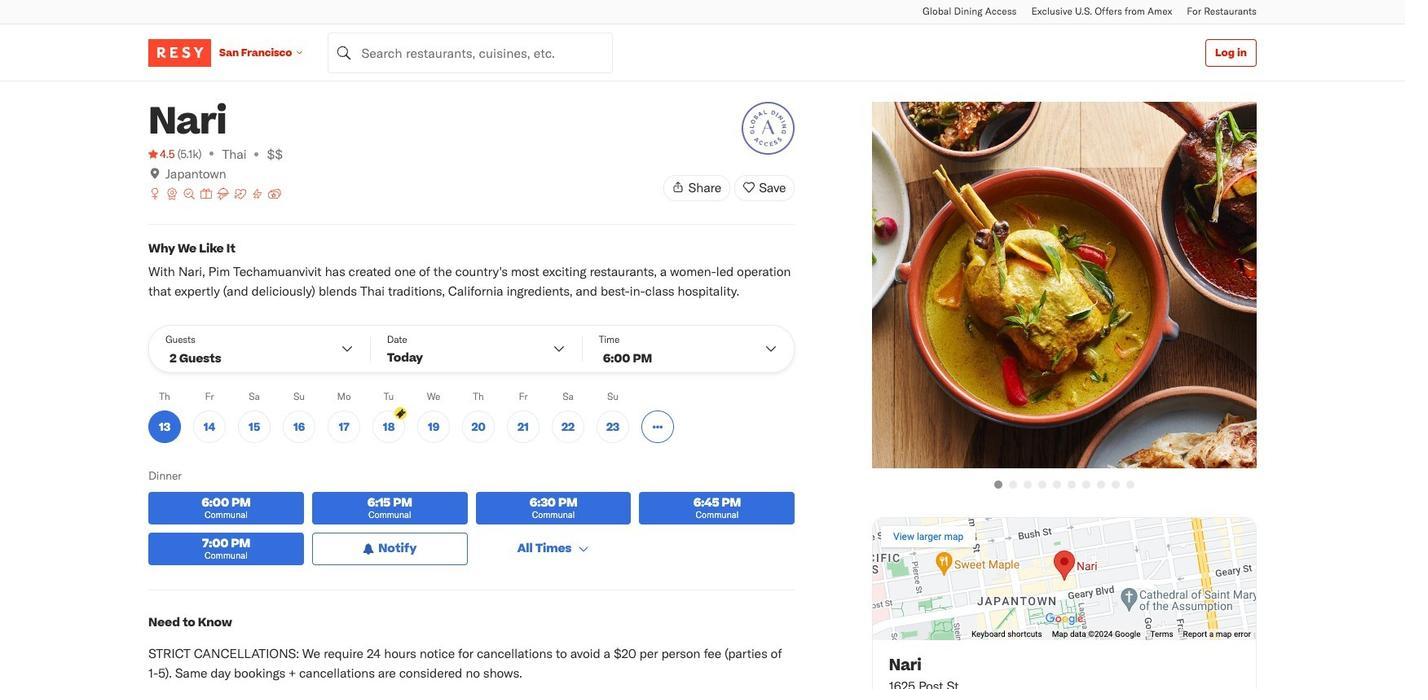 Task type: describe. For each thing, give the bounding box(es) containing it.
4.5 out of 5 stars image
[[148, 146, 175, 162]]

Search restaurants, cuisines, etc. text field
[[328, 32, 614, 73]]



Task type: vqa. For each thing, say whether or not it's contained in the screenshot.
4.7 out of 5 stars "icon"
no



Task type: locate. For each thing, give the bounding box(es) containing it.
None field
[[328, 32, 614, 73]]

june 18, 2024. has event. image
[[395, 408, 407, 420]]



